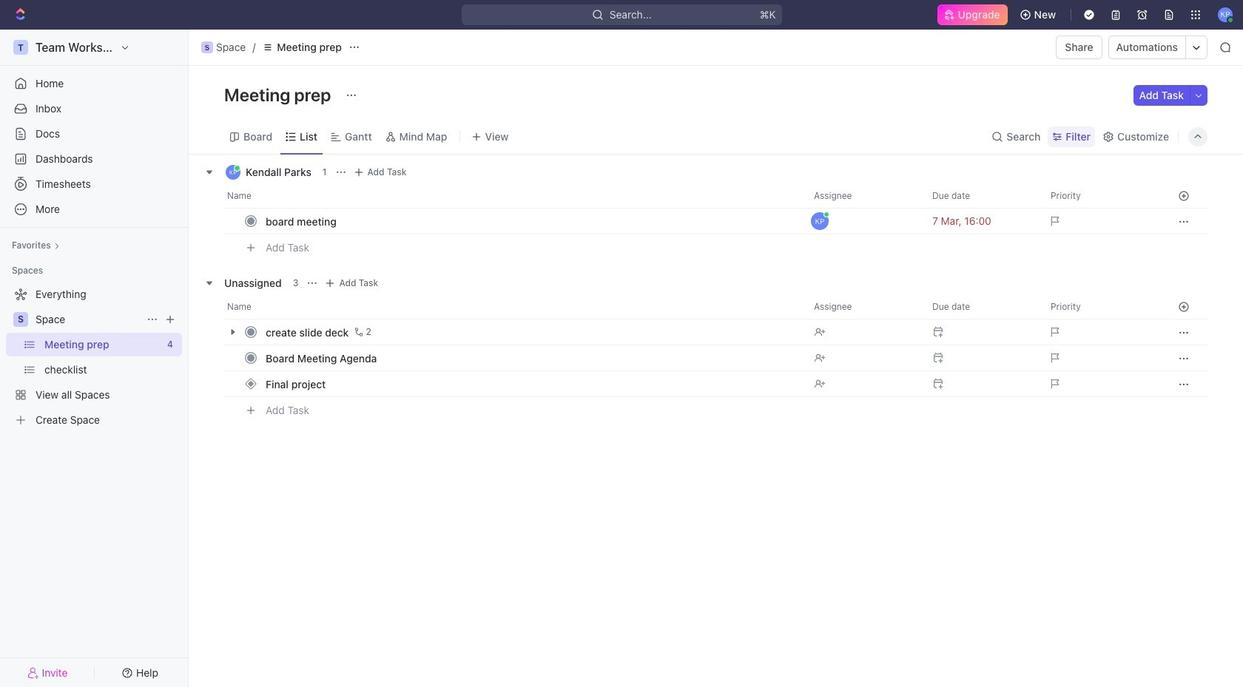Task type: describe. For each thing, give the bounding box(es) containing it.
team workspace, , element
[[13, 40, 28, 55]]

1 set priority image from the top
[[1042, 319, 1161, 346]]

invite user image
[[27, 667, 39, 680]]

0 horizontal spatial space, , element
[[13, 312, 28, 327]]

1 horizontal spatial space, , element
[[201, 41, 213, 53]]



Task type: locate. For each thing, give the bounding box(es) containing it.
3 set priority image from the top
[[1042, 371, 1161, 398]]

tree
[[6, 283, 182, 432]]

set priority image
[[1042, 319, 1161, 346], [1042, 345, 1161, 372], [1042, 371, 1161, 398]]

1 vertical spatial space, , element
[[13, 312, 28, 327]]

space, , element
[[201, 41, 213, 53], [13, 312, 28, 327]]

sidebar navigation
[[0, 30, 192, 688]]

2 set priority image from the top
[[1042, 345, 1161, 372]]

tree inside sidebar navigation
[[6, 283, 182, 432]]

0 vertical spatial space, , element
[[201, 41, 213, 53]]



Task type: vqa. For each thing, say whether or not it's contained in the screenshot.
the left "Space, ," element
yes



